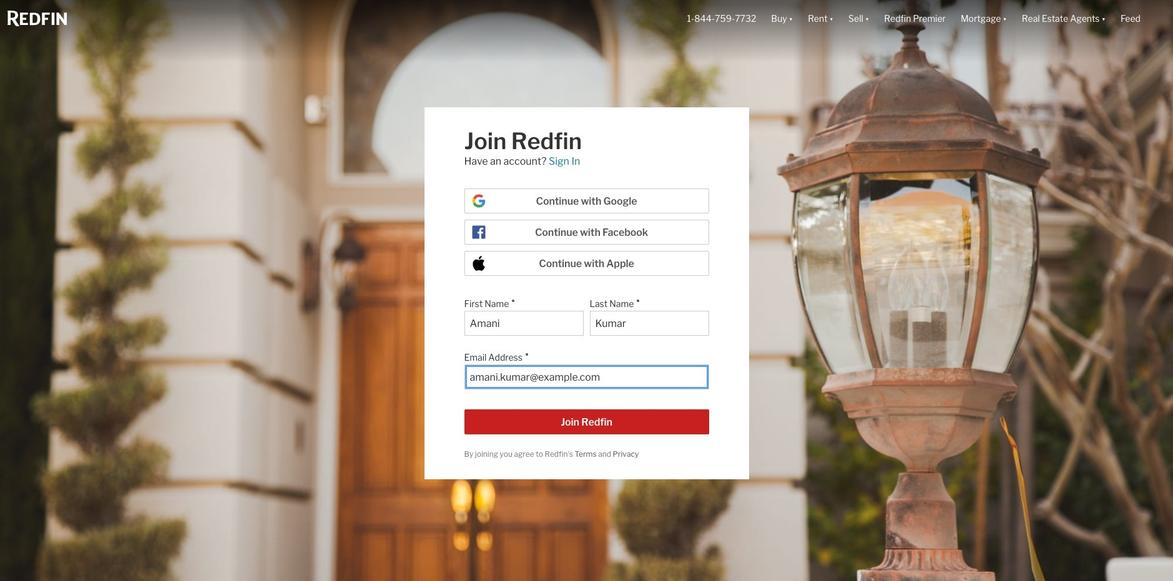 Task type: vqa. For each thing, say whether or not it's contained in the screenshot.
LAST NAME text field
yes



Task type: locate. For each thing, give the bounding box(es) containing it.
First Name text field
[[470, 318, 578, 329]]

email address. required field. element
[[464, 346, 703, 364]]



Task type: describe. For each thing, give the bounding box(es) containing it.
Last Name text field
[[595, 318, 703, 329]]

Email Address text field
[[470, 371, 703, 383]]

first name. required field. element
[[464, 292, 577, 311]]

last name. required field. element
[[590, 292, 703, 311]]



